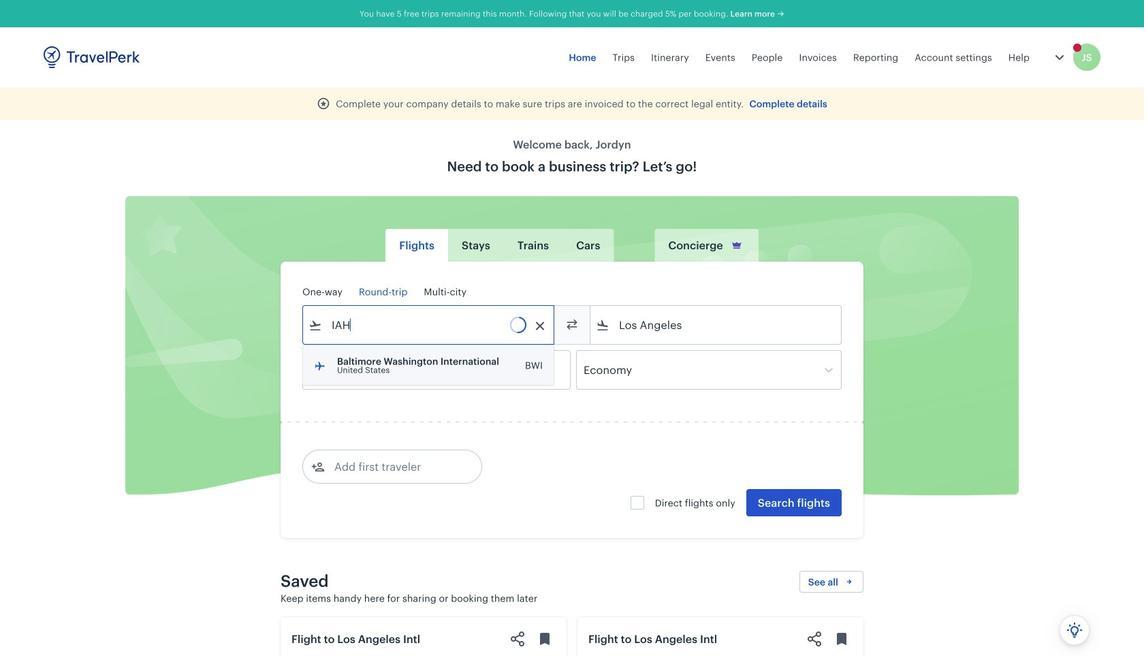 Task type: vqa. For each thing, say whether or not it's contained in the screenshot.
the "Choose Thursday, April 4, 2024 as your check-out date. It's available." "image"
no



Task type: locate. For each thing, give the bounding box(es) containing it.
Return text field
[[403, 351, 474, 389]]

To search field
[[610, 314, 824, 336]]



Task type: describe. For each thing, give the bounding box(es) containing it.
From search field
[[322, 314, 536, 336]]

Add first traveler search field
[[325, 456, 467, 478]]

Depart text field
[[322, 351, 393, 389]]



